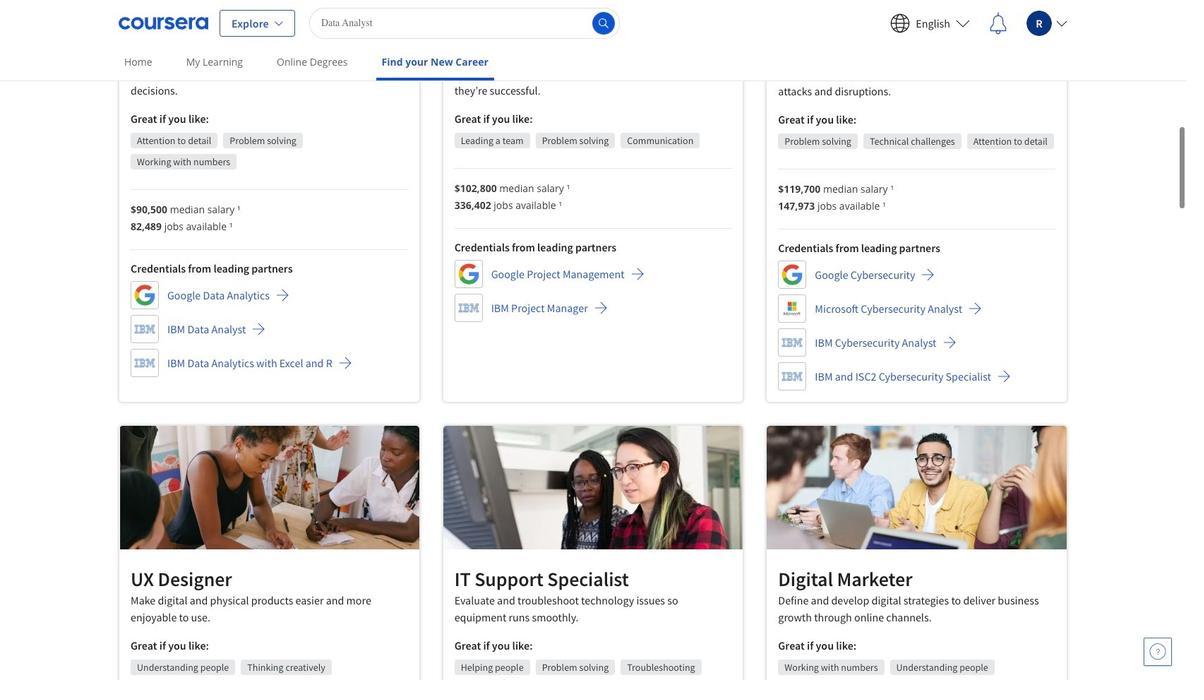 Task type: vqa. For each thing, say whether or not it's contained in the screenshot.
goals.
no



Task type: describe. For each thing, give the bounding box(es) containing it.
cybersecurity analyst image
[[767, 0, 1067, 23]]

it support specialist image
[[443, 426, 743, 550]]

coursera image
[[119, 12, 208, 34]]

What do you want to learn? text field
[[309, 7, 620, 38]]

help center image
[[1150, 643, 1167, 660]]

data analyst image
[[119, 0, 419, 23]]



Task type: locate. For each thing, give the bounding box(es) containing it.
digital marketer image
[[767, 426, 1067, 550]]

project manager image
[[443, 0, 743, 22]]

None search field
[[309, 7, 620, 38]]

ux designer image
[[119, 426, 419, 549]]



